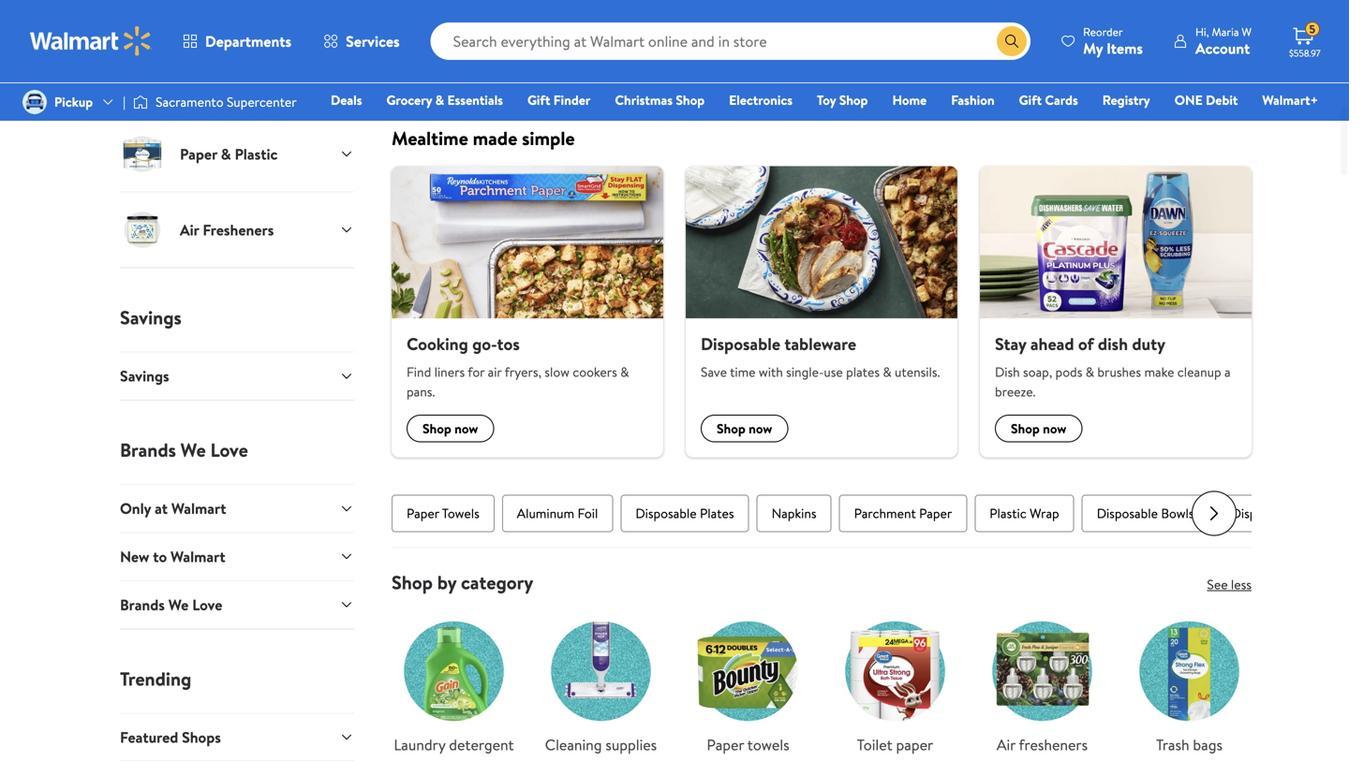 Task type: vqa. For each thing, say whether or not it's contained in the screenshot.
1st add to cart image
no



Task type: locate. For each thing, give the bounding box(es) containing it.
we
[[181, 437, 206, 463], [168, 595, 189, 615]]

soap,
[[1023, 363, 1052, 382]]

 image
[[133, 93, 148, 111]]

2 shop now from the left
[[717, 420, 772, 438]]

disposable left plates at the right of page
[[636, 505, 697, 523]]

utensils.
[[895, 363, 940, 382]]

0 vertical spatial list
[[380, 167, 1263, 458]]

& inside stay ahead of dish duty dish soap, pods & brushes make cleanup a breeze.
[[1086, 363, 1094, 382]]

detergent
[[449, 735, 514, 756]]

parchment paper link
[[839, 495, 967, 533]]

1 brands we love from the top
[[120, 437, 248, 463]]

shop now inside stay ahead of dish duty list item
[[1011, 420, 1066, 438]]

2 horizontal spatial now
[[1043, 420, 1066, 438]]

$558.97
[[1289, 47, 1321, 59]]

shop right toy
[[839, 91, 868, 109]]

dish
[[1098, 333, 1128, 356]]

essentials
[[447, 91, 503, 109]]

love down new to walmart dropdown button
[[192, 595, 222, 615]]

2 brands we love from the top
[[120, 595, 222, 615]]

Search search field
[[431, 22, 1031, 60]]

fresheners
[[1019, 735, 1088, 756]]

cards
[[1045, 91, 1078, 109]]

gift inside "link"
[[527, 91, 550, 109]]

paper
[[896, 735, 933, 756]]

disposable inside disposable tableware save time with single-use plates & utensils.
[[701, 333, 780, 356]]

debit
[[1206, 91, 1238, 109]]

grocery
[[386, 91, 432, 109]]

1 now from the left
[[454, 420, 478, 438]]

1 vertical spatial love
[[192, 595, 222, 615]]

bags
[[1193, 735, 1223, 756]]

walmart inside dropdown button
[[170, 547, 225, 567]]

sacramento
[[156, 93, 224, 111]]

1 shop now from the left
[[423, 420, 478, 438]]

duty
[[1132, 333, 1165, 356]]

we down 'new to walmart'
[[168, 595, 189, 615]]

disposable left bowls
[[1097, 505, 1158, 523]]

next slide for navpills list image
[[1192, 492, 1237, 537]]

1 vertical spatial walmart
[[170, 547, 225, 567]]

shop inside "link"
[[676, 91, 705, 109]]

hi,
[[1195, 24, 1209, 40]]

2 gift from the left
[[1019, 91, 1042, 109]]

brands we love up only at walmart
[[120, 437, 248, 463]]

walmart for only at walmart
[[171, 499, 226, 519]]

featured shops button
[[120, 713, 354, 761]]

1 horizontal spatial shop now
[[717, 420, 772, 438]]

shop right christmas on the top left
[[676, 91, 705, 109]]

shop now down the "breeze."
[[1011, 420, 1066, 438]]

plastic down supercenter at left
[[235, 144, 278, 164]]

day left 'search icon'
[[983, 26, 999, 41]]

now inside cooking go-tos list item
[[454, 420, 478, 438]]

disposable for plates
[[636, 505, 697, 523]]

now inside stay ahead of dish duty list item
[[1043, 420, 1066, 438]]

disposable up time
[[701, 333, 780, 356]]

shipping right 1-
[[426, 20, 467, 36]]

air for air fresheners
[[997, 735, 1016, 756]]

aluminum foil
[[517, 505, 598, 523]]

love up the "only at walmart" dropdown button
[[210, 437, 248, 463]]

1 horizontal spatial gift
[[1019, 91, 1042, 109]]

plates
[[846, 363, 880, 382]]

0 vertical spatial walmart
[[171, 499, 226, 519]]

& right pods
[[1086, 363, 1094, 382]]

paper
[[180, 144, 217, 164], [407, 505, 439, 523], [919, 505, 952, 523], [707, 735, 744, 756]]

1 savings from the top
[[120, 305, 182, 331]]

home
[[892, 91, 927, 109]]

trash bags link
[[1127, 610, 1252, 757]]

shop down the "breeze."
[[1011, 420, 1040, 438]]

featured
[[120, 727, 178, 748]]

simple
[[522, 125, 575, 152]]

2 product group from the left
[[682, 0, 799, 94]]

shop now inside cooking go-tos list item
[[423, 420, 478, 438]]

christmas shop
[[615, 91, 705, 109]]

sacramento supercenter
[[156, 93, 297, 111]]

laundry
[[394, 735, 445, 756]]

mealtime made simple
[[392, 125, 575, 152]]

1 vertical spatial plastic
[[990, 505, 1027, 523]]

1 vertical spatial list
[[380, 595, 1263, 762]]

1 horizontal spatial day
[[983, 26, 999, 41]]

& right plates
[[883, 363, 892, 382]]

brushes
[[1097, 363, 1141, 382]]

1 horizontal spatial air
[[997, 735, 1016, 756]]

disposable bowls link
[[1082, 495, 1209, 533]]

2 now from the left
[[749, 420, 772, 438]]

ahead
[[1030, 333, 1074, 356]]

day right services
[[407, 20, 424, 36]]

gift left finder
[[527, 91, 550, 109]]

list containing cooking go-tos
[[380, 167, 1263, 458]]

0 vertical spatial savings
[[120, 305, 182, 331]]

& inside dropdown button
[[221, 144, 231, 164]]

one debit
[[1175, 91, 1238, 109]]

1 gift from the left
[[527, 91, 550, 109]]

plastic left wrap
[[990, 505, 1027, 523]]

trash bags
[[1156, 735, 1223, 756]]

category
[[461, 570, 533, 596]]

plastic inside dropdown button
[[235, 144, 278, 164]]

0 vertical spatial air
[[180, 220, 199, 240]]

aluminum
[[517, 505, 574, 523]]

air
[[180, 220, 199, 240], [997, 735, 1016, 756]]

christmas shop link
[[606, 90, 713, 110]]

fresheners
[[203, 220, 274, 240]]

1 horizontal spatial plastic
[[990, 505, 1027, 523]]

now
[[454, 420, 478, 438], [749, 420, 772, 438], [1043, 420, 1066, 438]]

bowls
[[1161, 505, 1194, 523]]

1 vertical spatial we
[[168, 595, 189, 615]]

shipping right 2- at right
[[1002, 26, 1042, 41]]

walmart inside dropdown button
[[171, 499, 226, 519]]

paper inside dropdown button
[[180, 144, 217, 164]]

wrap
[[1030, 505, 1059, 523]]

2 horizontal spatial shop now
[[1011, 420, 1066, 438]]

reorder my items
[[1083, 24, 1143, 59]]

shop left 'by'
[[392, 570, 433, 596]]

& down sacramento supercenter
[[221, 144, 231, 164]]

1 horizontal spatial shipping
[[1002, 26, 1042, 41]]

1 vertical spatial air
[[997, 735, 1016, 756]]

new to walmart
[[120, 547, 225, 567]]

brands we love button
[[120, 581, 354, 629]]

cleaning
[[545, 735, 602, 756]]

0 vertical spatial brands
[[120, 437, 176, 463]]

services button
[[307, 19, 416, 64]]

brands down new
[[120, 595, 165, 615]]

& right cookers
[[620, 363, 629, 382]]

grocery & essentials link
[[378, 90, 511, 110]]

napkins link
[[757, 495, 832, 533]]

3 shop now from the left
[[1011, 420, 1066, 438]]

shop down time
[[717, 420, 746, 438]]

now down pods
[[1043, 420, 1066, 438]]

2 savings from the top
[[120, 366, 169, 387]]

0 vertical spatial brands we love
[[120, 437, 248, 463]]

toy shop link
[[809, 90, 876, 110]]

day for 1-
[[407, 20, 424, 36]]

3 product group from the left
[[825, 0, 942, 94]]

walmart image
[[30, 26, 152, 56]]

walmart right to
[[170, 547, 225, 567]]

0 horizontal spatial shipping
[[426, 20, 467, 36]]

walmart+ link
[[1254, 90, 1327, 110]]

0 vertical spatial plastic
[[235, 144, 278, 164]]

product group
[[539, 0, 656, 94], [682, 0, 799, 94], [825, 0, 942, 94], [1112, 0, 1229, 94]]

by
[[437, 570, 456, 596]]

gift left cards
[[1019, 91, 1042, 109]]

cups
[[1296, 505, 1324, 523]]

shop inside disposable tableware list item
[[717, 420, 746, 438]]

shop inside cooking go-tos list item
[[423, 420, 451, 438]]

shop now for dish
[[1011, 420, 1066, 438]]

stay ahead of dish duty list item
[[969, 167, 1263, 458]]

shop down pans.
[[423, 420, 451, 438]]

shop now down time
[[717, 420, 772, 438]]

new
[[120, 547, 149, 567]]

brands up only
[[120, 437, 176, 463]]

shop now inside disposable tableware list item
[[717, 420, 772, 438]]

cookers
[[573, 363, 617, 382]]

1 list from the top
[[380, 167, 1263, 458]]

deals
[[331, 91, 362, 109]]

1 vertical spatial brands
[[120, 595, 165, 615]]

0 vertical spatial we
[[181, 437, 206, 463]]

only
[[120, 499, 151, 519]]

0 horizontal spatial now
[[454, 420, 478, 438]]

we up only at walmart
[[181, 437, 206, 463]]

0 horizontal spatial plastic
[[235, 144, 278, 164]]

shops
[[182, 727, 221, 748]]

disposable cups link
[[1217, 495, 1339, 533]]

registry link
[[1094, 90, 1159, 110]]

less
[[1231, 576, 1252, 594]]

shop inside stay ahead of dish duty list item
[[1011, 420, 1040, 438]]

now inside disposable tableware list item
[[749, 420, 772, 438]]

0 horizontal spatial day
[[407, 20, 424, 36]]

list containing laundry detergent
[[380, 595, 1263, 762]]

fashion
[[951, 91, 995, 109]]

1 vertical spatial savings
[[120, 366, 169, 387]]

walmart for new to walmart
[[170, 547, 225, 567]]

shipping for 1-day shipping
[[426, 20, 467, 36]]

1 horizontal spatial now
[[749, 420, 772, 438]]

2 brands from the top
[[120, 595, 165, 615]]

0 horizontal spatial shop now
[[423, 420, 478, 438]]

walmart right at
[[171, 499, 226, 519]]

now for find
[[454, 420, 478, 438]]

disposable left the cups
[[1232, 505, 1293, 523]]

& inside disposable tableware save time with single-use plates & utensils.
[[883, 363, 892, 382]]

electronics link
[[721, 90, 801, 110]]

cleaning supplies
[[545, 735, 657, 756]]

0 horizontal spatial air
[[180, 220, 199, 240]]

brands we love down 'new to walmart'
[[120, 595, 222, 615]]

w
[[1242, 24, 1252, 40]]

shop now
[[423, 420, 478, 438], [717, 420, 772, 438], [1011, 420, 1066, 438]]

brands
[[120, 437, 176, 463], [120, 595, 165, 615]]

1 vertical spatial brands we love
[[120, 595, 222, 615]]

disposable tableware save time with single-use plates & utensils.
[[701, 333, 940, 382]]

 image
[[22, 90, 47, 114]]

list
[[380, 167, 1263, 458], [380, 595, 1263, 762]]

0 horizontal spatial gift
[[527, 91, 550, 109]]

2 list from the top
[[380, 595, 1263, 762]]

services
[[346, 31, 400, 52]]

shop
[[676, 91, 705, 109], [839, 91, 868, 109], [423, 420, 451, 438], [717, 420, 746, 438], [1011, 420, 1040, 438], [392, 570, 433, 596]]

air inside 'link'
[[997, 735, 1016, 756]]

now down for
[[454, 420, 478, 438]]

3 now from the left
[[1043, 420, 1066, 438]]

air fresheners
[[997, 735, 1088, 756]]

& inside cooking go-tos find liners for air fryers, slow cookers & pans.
[[620, 363, 629, 382]]

shop now down pans.
[[423, 420, 478, 438]]

featured shops
[[120, 727, 221, 748]]

pickup
[[54, 93, 93, 111]]

with
[[759, 363, 783, 382]]

0 vertical spatial love
[[210, 437, 248, 463]]

now down with
[[749, 420, 772, 438]]

departments
[[205, 31, 291, 52]]

air inside dropdown button
[[180, 220, 199, 240]]



Task type: describe. For each thing, give the bounding box(es) containing it.
& right grocery
[[435, 91, 444, 109]]

for
[[468, 363, 485, 382]]

gift finder link
[[519, 90, 599, 110]]

toilet paper
[[857, 735, 933, 756]]

time
[[730, 363, 756, 382]]

only at walmart
[[120, 499, 226, 519]]

one debit link
[[1166, 90, 1246, 110]]

|
[[123, 93, 126, 111]]

foil
[[578, 505, 598, 523]]

2-day shipping
[[972, 26, 1042, 41]]

shipping for 2-day shipping
[[1002, 26, 1042, 41]]

napkins
[[772, 505, 817, 523]]

items
[[1107, 38, 1143, 59]]

shop now for time
[[717, 420, 772, 438]]

1 brands from the top
[[120, 437, 176, 463]]

2-
[[972, 26, 983, 41]]

see
[[1207, 576, 1228, 594]]

slow
[[545, 363, 570, 382]]

cooking
[[407, 333, 468, 356]]

towels
[[442, 505, 479, 523]]

trash
[[1156, 735, 1189, 756]]

fashion link
[[943, 90, 1003, 110]]

disposable plates link
[[621, 495, 749, 533]]

one
[[1175, 91, 1203, 109]]

savings inside dropdown button
[[120, 366, 169, 387]]

breeze.
[[995, 383, 1036, 401]]

at
[[155, 499, 168, 519]]

use
[[824, 363, 843, 382]]

disposable bowls
[[1097, 505, 1194, 523]]

disposable for bowls
[[1097, 505, 1158, 523]]

brands we love inside "dropdown button"
[[120, 595, 222, 615]]

search icon image
[[1004, 34, 1019, 49]]

only at walmart button
[[120, 484, 354, 533]]

my
[[1083, 38, 1103, 59]]

disposable plates
[[636, 505, 734, 523]]

paper for paper towels
[[407, 505, 439, 523]]

mealtime
[[392, 125, 468, 152]]

supplies
[[606, 735, 657, 756]]

plastic wrap
[[990, 505, 1059, 523]]

plastic inside "link"
[[990, 505, 1027, 523]]

laundry detergent link
[[392, 610, 516, 757]]

deals link
[[322, 90, 371, 110]]

air fresheners button
[[120, 192, 354, 268]]

pods
[[1055, 363, 1082, 382]]

savings button
[[120, 352, 354, 400]]

disposable for cups
[[1232, 505, 1293, 523]]

toilet paper link
[[833, 610, 957, 757]]

finder
[[553, 91, 591, 109]]

air fresheners
[[180, 220, 274, 240]]

make
[[1144, 363, 1174, 382]]

see less
[[1207, 576, 1252, 594]]

now for dish
[[1043, 420, 1066, 438]]

disposable for tableware
[[701, 333, 780, 356]]

4 product group from the left
[[1112, 0, 1229, 94]]

parchment
[[854, 505, 916, 523]]

1 product group from the left
[[539, 0, 656, 94]]

brands inside "dropdown button"
[[120, 595, 165, 615]]

air
[[488, 363, 502, 382]]

gift for gift cards
[[1019, 91, 1042, 109]]

account
[[1195, 38, 1250, 59]]

grocery & essentials
[[386, 91, 503, 109]]

paper for paper & plastic
[[180, 144, 217, 164]]

plastic wrap link
[[975, 495, 1074, 533]]

day for 2-
[[983, 26, 999, 41]]

aluminum foil link
[[502, 495, 613, 533]]

shop now for find
[[423, 420, 478, 438]]

disposable tableware list item
[[675, 167, 969, 458]]

walmart+
[[1262, 91, 1318, 109]]

save
[[701, 363, 727, 382]]

reorder
[[1083, 24, 1123, 40]]

paper towels link
[[392, 495, 494, 533]]

a
[[1224, 363, 1231, 382]]

stay ahead of dish duty dish soap, pods & brushes make cleanup a breeze.
[[995, 333, 1231, 401]]

made
[[473, 125, 517, 152]]

cooking go-tos list item
[[380, 167, 675, 458]]

1-day shipping
[[399, 20, 467, 36]]

to
[[153, 547, 167, 567]]

single-
[[786, 363, 824, 382]]

stay
[[995, 333, 1026, 356]]

electronics
[[729, 91, 793, 109]]

fryers,
[[505, 363, 541, 382]]

hi, maria w account
[[1195, 24, 1252, 59]]

now for time
[[749, 420, 772, 438]]

find
[[407, 363, 431, 382]]

trending
[[120, 666, 191, 692]]

love inside brands we love "dropdown button"
[[192, 595, 222, 615]]

we inside "dropdown button"
[[168, 595, 189, 615]]

cooking go-tos find liners for air fryers, slow cookers & pans.
[[407, 333, 629, 401]]

paper for paper towels
[[707, 735, 744, 756]]

gift for gift finder
[[527, 91, 550, 109]]

tos
[[497, 333, 520, 356]]

air for air fresheners
[[180, 220, 199, 240]]

paper towels
[[707, 735, 789, 756]]

supercenter
[[227, 93, 297, 111]]

new to walmart button
[[120, 533, 354, 581]]

disposable cups
[[1232, 505, 1324, 523]]

plates
[[700, 505, 734, 523]]

laundry detergent
[[394, 735, 514, 756]]

paper towels link
[[686, 610, 810, 757]]

dish
[[995, 363, 1020, 382]]

toy shop
[[817, 91, 868, 109]]

Walmart Site-Wide search field
[[431, 22, 1031, 60]]



